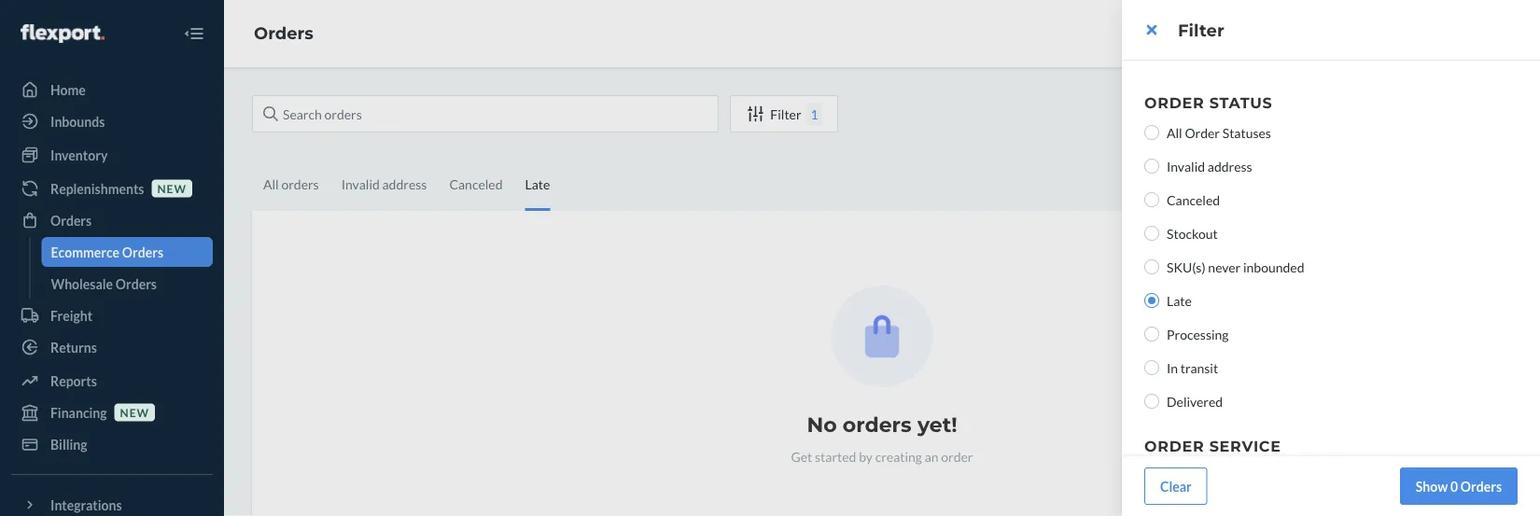 Task type: locate. For each thing, give the bounding box(es) containing it.
delivered
[[1167, 394, 1224, 410]]

transit
[[1181, 360, 1219, 376]]

canceled
[[1167, 192, 1221, 208]]

2 vertical spatial order
[[1145, 437, 1205, 455]]

statuses
[[1223, 125, 1272, 141]]

show
[[1417, 479, 1449, 495]]

order for status
[[1145, 93, 1205, 112]]

order up clear
[[1145, 437, 1205, 455]]

order status
[[1145, 93, 1273, 112]]

sku(s)
[[1167, 259, 1206, 275]]

order up all
[[1145, 93, 1205, 112]]

None radio
[[1145, 159, 1160, 174], [1145, 192, 1160, 207], [1145, 226, 1160, 241], [1145, 260, 1160, 275], [1145, 327, 1160, 342], [1145, 360, 1160, 375], [1145, 394, 1160, 409], [1145, 159, 1160, 174], [1145, 192, 1160, 207], [1145, 226, 1160, 241], [1145, 260, 1160, 275], [1145, 327, 1160, 342], [1145, 360, 1160, 375], [1145, 394, 1160, 409]]

order right all
[[1186, 125, 1221, 141]]

order for service
[[1145, 437, 1205, 455]]

address
[[1208, 158, 1253, 174]]

order
[[1145, 93, 1205, 112], [1186, 125, 1221, 141], [1145, 437, 1205, 455]]

in transit
[[1167, 360, 1219, 376]]

0 vertical spatial order
[[1145, 93, 1205, 112]]

close image
[[1147, 22, 1158, 37]]

0
[[1451, 479, 1459, 495]]

never
[[1209, 259, 1241, 275]]

show 0 orders
[[1417, 479, 1503, 495]]

inbounded
[[1244, 259, 1305, 275]]

None radio
[[1145, 125, 1160, 140], [1145, 293, 1160, 308], [1145, 125, 1160, 140], [1145, 293, 1160, 308]]



Task type: describe. For each thing, give the bounding box(es) containing it.
service
[[1210, 437, 1282, 455]]

1 vertical spatial order
[[1186, 125, 1221, 141]]

stockout
[[1167, 226, 1218, 241]]

show 0 orders button
[[1401, 468, 1519, 505]]

in
[[1167, 360, 1179, 376]]

all order statuses
[[1167, 125, 1272, 141]]

invalid
[[1167, 158, 1206, 174]]

clear
[[1161, 479, 1192, 495]]

late
[[1167, 293, 1193, 309]]

all
[[1167, 125, 1183, 141]]

filter
[[1179, 20, 1225, 40]]

orders
[[1461, 479, 1503, 495]]

sku(s) never inbounded
[[1167, 259, 1305, 275]]

order service
[[1145, 437, 1282, 455]]

status
[[1210, 93, 1273, 112]]

clear button
[[1145, 468, 1208, 505]]

processing
[[1167, 326, 1230, 342]]

invalid address
[[1167, 158, 1253, 174]]



Task type: vqa. For each thing, say whether or not it's contained in the screenshot.
open account menu image
no



